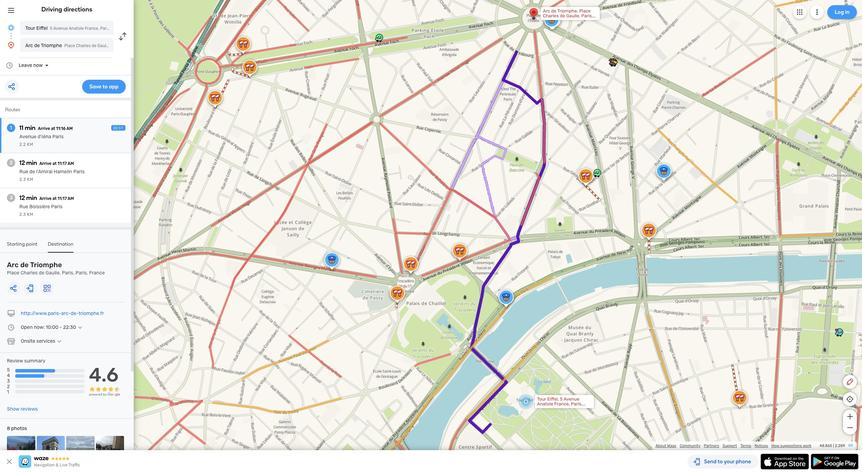 Task type: locate. For each thing, give the bounding box(es) containing it.
arc de triomphe, place charles de gaulle, paris, paris, france
[[543, 8, 593, 23]]

1 vertical spatial 1
[[7, 389, 9, 395]]

france, for eiffel
[[85, 26, 99, 31]]

paris right boissière
[[51, 204, 62, 210]]

place down tour eiffel 5 avenue anatole france, paris, france
[[64, 43, 75, 48]]

arc de triomphe place charles de gaulle, paris, paris, france down destination button
[[7, 261, 105, 276]]

2 horizontal spatial place
[[579, 8, 591, 14]]

0 horizontal spatial anatole
[[69, 26, 84, 31]]

1 vertical spatial 12 min arrive at 11:17 am
[[19, 194, 74, 202]]

2 12 min arrive at 11:17 am from the top
[[19, 194, 74, 202]]

france, for eiffel,
[[554, 401, 570, 407]]

12 min arrive at 11:17 am for l'amiral
[[19, 159, 74, 167]]

1 vertical spatial france,
[[554, 401, 570, 407]]

avenue inside tour eiffel, 5 avenue anatole france, paris, france
[[564, 396, 580, 402]]

1 horizontal spatial arc
[[25, 43, 33, 49]]

1 left the 11
[[10, 125, 12, 131]]

1 11:17 from the top
[[58, 161, 67, 166]]

12 min arrive at 11:17 am for paris
[[19, 194, 74, 202]]

rue inside rue de l'amiral hamelin paris 2.3 km
[[19, 169, 28, 175]]

1 vertical spatial am
[[68, 161, 74, 166]]

1 vertical spatial avenue
[[19, 134, 36, 140]]

avenue right eiffel
[[53, 26, 68, 31]]

at for d'iéna
[[51, 126, 55, 131]]

1 km from the top
[[27, 142, 33, 147]]

12 for rue de l'amiral hamelin paris
[[19, 159, 25, 167]]

5 inside tour eiffel 5 avenue anatole france, paris, france
[[50, 26, 52, 31]]

3 km from the top
[[27, 212, 33, 217]]

tour for eiffel
[[25, 25, 35, 31]]

arrive up l'amiral
[[39, 161, 52, 166]]

de
[[551, 8, 557, 14], [560, 13, 565, 18], [34, 43, 40, 49], [92, 43, 96, 48], [29, 169, 35, 175], [20, 261, 29, 269], [39, 270, 44, 276]]

triomphe down destination button
[[30, 261, 62, 269]]

france, inside tour eiffel, 5 avenue anatole france, paris, france
[[554, 401, 570, 407]]

4.6
[[89, 364, 119, 386]]

1 horizontal spatial avenue
[[53, 26, 68, 31]]

5 inside tour eiffel, 5 avenue anatole france, paris, france
[[560, 396, 563, 402]]

min
[[25, 124, 35, 132], [26, 159, 37, 167], [26, 194, 37, 202]]

1 vertical spatial gaulle,
[[98, 43, 111, 48]]

rue
[[19, 169, 28, 175], [19, 204, 28, 210]]

0 vertical spatial 2.3
[[19, 177, 26, 182]]

km
[[27, 142, 33, 147], [27, 177, 33, 182], [27, 212, 33, 217]]

0 vertical spatial arc de triomphe place charles de gaulle, paris, paris, france
[[25, 43, 148, 49]]

12 min arrive at 11:17 am up l'amiral
[[19, 159, 74, 167]]

km right "2.2"
[[27, 142, 33, 147]]

0 vertical spatial tour
[[25, 25, 35, 31]]

1 vertical spatial at
[[53, 161, 57, 166]]

anatole for eiffel
[[69, 26, 84, 31]]

1 vertical spatial 11:17
[[58, 196, 67, 201]]

france, inside tour eiffel 5 avenue anatole france, paris, france
[[85, 26, 99, 31]]

arc inside arc de triomphe, place charles de gaulle, paris, paris, france
[[543, 8, 550, 14]]

0 horizontal spatial 5
[[7, 367, 10, 373]]

min right the 11
[[25, 124, 35, 132]]

france,
[[85, 26, 99, 31], [554, 401, 570, 407]]

clock image left leave
[[5, 61, 14, 70]]

clock image
[[5, 61, 14, 70], [7, 323, 15, 332]]

12 min arrive at 11:17 am up boissière
[[19, 194, 74, 202]]

paris, inside tour eiffel, 5 avenue anatole france, paris, france
[[571, 401, 583, 407]]

2 vertical spatial paris
[[51, 204, 62, 210]]

0 vertical spatial 11:17
[[58, 161, 67, 166]]

routes
[[5, 107, 20, 113]]

0 vertical spatial arrive
[[38, 126, 50, 131]]

de-
[[71, 311, 79, 316]]

link image
[[848, 443, 854, 448]]

at up 'hamelin'
[[53, 161, 57, 166]]

arc de triomphe place charles de gaulle, paris, paris, france down tour eiffel 5 avenue anatole france, paris, france
[[25, 43, 148, 49]]

12 for rue boissière paris
[[19, 194, 25, 202]]

0 horizontal spatial 1
[[7, 389, 9, 395]]

1 rue from the top
[[19, 169, 28, 175]]

1 horizontal spatial anatole
[[537, 401, 553, 407]]

x image
[[5, 457, 14, 466]]

5 inside the 5 4 3 2 1
[[7, 367, 10, 373]]

|
[[833, 444, 834, 448]]

1 horizontal spatial tour
[[537, 396, 546, 402]]

tour inside tour eiffel, 5 avenue anatole france, paris, france
[[537, 396, 546, 402]]

am right '11:16'
[[66, 126, 73, 131]]

avenue inside tour eiffel 5 avenue anatole france, paris, france
[[53, 26, 68, 31]]

review summary
[[7, 358, 45, 364]]

anatole inside tour eiffel 5 avenue anatole france, paris, france
[[69, 26, 84, 31]]

triomphe down eiffel
[[41, 43, 62, 49]]

2 km from the top
[[27, 177, 33, 182]]

0 horizontal spatial france,
[[85, 26, 99, 31]]

km inside rue boissière paris 2.3 km
[[27, 212, 33, 217]]

0 vertical spatial avenue
[[53, 26, 68, 31]]

2 horizontal spatial arc
[[543, 8, 550, 14]]

8
[[7, 426, 10, 431]]

live
[[60, 463, 68, 468]]

1 horizontal spatial 5
[[50, 26, 52, 31]]

tour
[[25, 25, 35, 31], [537, 396, 546, 402]]

2 horizontal spatial charles
[[543, 13, 559, 18]]

at left '11:16'
[[51, 126, 55, 131]]

am down 'hamelin'
[[68, 196, 74, 201]]

1 vertical spatial 12
[[19, 194, 25, 202]]

2 vertical spatial arrive
[[39, 196, 52, 201]]

1 vertical spatial rue
[[19, 204, 28, 210]]

am for rue boissière paris
[[68, 196, 74, 201]]

rue left boissière
[[19, 204, 28, 210]]

12 min arrive at 11:17 am
[[19, 159, 74, 167], [19, 194, 74, 202]]

11:17
[[58, 161, 67, 166], [58, 196, 67, 201]]

0 horizontal spatial place
[[7, 270, 19, 276]]

arrive
[[38, 126, 50, 131], [39, 161, 52, 166], [39, 196, 52, 201]]

paris right 'hamelin'
[[73, 169, 85, 175]]

now:
[[34, 324, 45, 330]]

boissière
[[29, 204, 50, 210]]

at
[[51, 126, 55, 131], [53, 161, 57, 166], [53, 196, 57, 201]]

km inside avenue d'iéna paris 2.2 km
[[27, 142, 33, 147]]

0 horizontal spatial avenue
[[19, 134, 36, 140]]

onsite
[[21, 338, 35, 344]]

0 vertical spatial arc
[[543, 8, 550, 14]]

starting
[[7, 241, 25, 247]]

1 vertical spatial km
[[27, 177, 33, 182]]

2
[[10, 160, 12, 166], [7, 384, 10, 390]]

avenue for eiffel
[[53, 26, 68, 31]]

show reviews
[[7, 406, 38, 412]]

paris down '11:16'
[[52, 134, 64, 140]]

about waze community partners support terms notices how suggestions work
[[656, 444, 812, 448]]

chevron down image
[[76, 325, 84, 330]]

2 vertical spatial 5
[[560, 396, 563, 402]]

arrive up boissière
[[39, 196, 52, 201]]

11:17 for paris
[[58, 196, 67, 201]]

3
[[10, 195, 13, 201], [7, 378, 10, 384]]

arc down the starting point button
[[7, 261, 19, 269]]

summary
[[24, 358, 45, 364]]

paris inside avenue d'iéna paris 2.2 km
[[52, 134, 64, 140]]

am up 'hamelin'
[[68, 161, 74, 166]]

min up l'amiral
[[26, 159, 37, 167]]

1 vertical spatial paris
[[73, 169, 85, 175]]

1 vertical spatial tour
[[537, 396, 546, 402]]

11:17 up rue boissière paris 2.3 km
[[58, 196, 67, 201]]

5 right 'eiffel,'
[[560, 396, 563, 402]]

0 vertical spatial paris
[[52, 134, 64, 140]]

support link
[[723, 444, 737, 448]]

12 up rue boissière paris 2.3 km
[[19, 194, 25, 202]]

1 12 min arrive at 11:17 am from the top
[[19, 159, 74, 167]]

pencil image
[[846, 378, 854, 386]]

eiffel
[[36, 25, 48, 31]]

arc
[[543, 8, 550, 14], [25, 43, 33, 49], [7, 261, 19, 269]]

2 12 from the top
[[19, 194, 25, 202]]

tour for eiffel,
[[537, 396, 546, 402]]

arc left triomphe,
[[543, 8, 550, 14]]

2 horizontal spatial avenue
[[564, 396, 580, 402]]

arrive inside 11 min arrive at 11:16 am
[[38, 126, 50, 131]]

2 vertical spatial avenue
[[564, 396, 580, 402]]

d'iéna
[[38, 134, 51, 140]]

2 vertical spatial min
[[26, 194, 37, 202]]

1 vertical spatial arc
[[25, 43, 33, 49]]

at inside 11 min arrive at 11:16 am
[[51, 126, 55, 131]]

1 vertical spatial 5
[[7, 367, 10, 373]]

gaulle,
[[566, 13, 580, 18], [98, 43, 111, 48], [46, 270, 61, 276]]

min up boissière
[[26, 194, 37, 202]]

1 vertical spatial 2
[[7, 384, 10, 390]]

france inside tour eiffel 5 avenue anatole france, paris, france
[[112, 26, 125, 31]]

0 vertical spatial place
[[579, 8, 591, 14]]

0 horizontal spatial tour
[[25, 25, 35, 31]]

4
[[7, 373, 10, 379]]

arc-
[[61, 311, 71, 316]]

avenue up "2.2"
[[19, 134, 36, 140]]

0 vertical spatial 1
[[10, 125, 12, 131]]

clock image down computer "image"
[[7, 323, 15, 332]]

at up rue boissière paris 2.3 km
[[53, 196, 57, 201]]

triomphe,
[[558, 8, 578, 14]]

anatole inside tour eiffel, 5 avenue anatole france, paris, france
[[537, 401, 553, 407]]

paris,
[[582, 13, 593, 18], [543, 18, 555, 23], [100, 26, 111, 31], [112, 43, 122, 48], [123, 43, 134, 48], [62, 270, 74, 276], [76, 270, 88, 276], [571, 401, 583, 407]]

1 2.3 from the top
[[19, 177, 26, 182]]

2 vertical spatial km
[[27, 212, 33, 217]]

triomphe.fr
[[79, 311, 104, 316]]

0 vertical spatial 3
[[10, 195, 13, 201]]

0 vertical spatial charles
[[543, 13, 559, 18]]

tour left 'eiffel,'
[[537, 396, 546, 402]]

arc de triomphe place charles de gaulle, paris, paris, france
[[25, 43, 148, 49], [7, 261, 105, 276]]

about waze link
[[656, 444, 676, 448]]

0 horizontal spatial arc
[[7, 261, 19, 269]]

0 vertical spatial gaulle,
[[566, 13, 580, 18]]

2 rue from the top
[[19, 204, 28, 210]]

0 vertical spatial 5
[[50, 26, 52, 31]]

rue for rue boissière paris
[[19, 204, 28, 210]]

11:17 up 'hamelin'
[[58, 161, 67, 166]]

0 vertical spatial km
[[27, 142, 33, 147]]

1 12 from the top
[[19, 159, 25, 167]]

0 vertical spatial at
[[51, 126, 55, 131]]

2 11:17 from the top
[[58, 196, 67, 201]]

starting point button
[[7, 241, 37, 252]]

1 vertical spatial 2.3
[[19, 212, 26, 217]]

2 horizontal spatial 5
[[560, 396, 563, 402]]

5 for eiffel,
[[560, 396, 563, 402]]

km down boissière
[[27, 212, 33, 217]]

1 horizontal spatial france,
[[554, 401, 570, 407]]

km inside rue de l'amiral hamelin paris 2.3 km
[[27, 177, 33, 182]]

0 vertical spatial am
[[66, 126, 73, 131]]

zoom out image
[[846, 423, 854, 432]]

arrive for de
[[39, 161, 52, 166]]

&
[[56, 463, 59, 468]]

3 inside the 5 4 3 2 1
[[7, 378, 10, 384]]

place down the starting point button
[[7, 270, 19, 276]]

2 vertical spatial charles
[[20, 270, 38, 276]]

2 vertical spatial arc
[[7, 261, 19, 269]]

place
[[579, 8, 591, 14], [64, 43, 75, 48], [7, 270, 19, 276]]

rue for rue de l'amiral hamelin paris
[[19, 169, 28, 175]]

store image
[[7, 337, 15, 346]]

de inside rue de l'amiral hamelin paris 2.3 km
[[29, 169, 35, 175]]

onsite services
[[21, 338, 55, 344]]

0 vertical spatial 12 min arrive at 11:17 am
[[19, 159, 74, 167]]

0 vertical spatial rue
[[19, 169, 28, 175]]

tour left eiffel
[[25, 25, 35, 31]]

0 vertical spatial france,
[[85, 26, 99, 31]]

1
[[10, 125, 12, 131], [7, 389, 9, 395]]

2 horizontal spatial gaulle,
[[566, 13, 580, 18]]

1 vertical spatial anatole
[[537, 401, 553, 407]]

charles
[[543, 13, 559, 18], [76, 43, 91, 48], [20, 270, 38, 276]]

0 vertical spatial 12
[[19, 159, 25, 167]]

reviews
[[21, 406, 38, 412]]

5
[[50, 26, 52, 31], [7, 367, 10, 373], [560, 396, 563, 402]]

http://www.paris-arc-de-triomphe.fr
[[21, 311, 104, 316]]

0 vertical spatial min
[[25, 124, 35, 132]]

2 vertical spatial at
[[53, 196, 57, 201]]

1 vertical spatial triomphe
[[30, 261, 62, 269]]

driving directions
[[41, 6, 92, 13]]

0 horizontal spatial gaulle,
[[46, 270, 61, 276]]

place right triomphe,
[[579, 8, 591, 14]]

1 vertical spatial min
[[26, 159, 37, 167]]

1 down 4
[[7, 389, 9, 395]]

1 vertical spatial arrive
[[39, 161, 52, 166]]

point
[[26, 241, 37, 247]]

traffic
[[68, 463, 80, 468]]

1 horizontal spatial gaulle,
[[98, 43, 111, 48]]

france
[[556, 18, 570, 23], [112, 26, 125, 31], [135, 43, 148, 48], [89, 270, 105, 276], [537, 406, 552, 411]]

2.289
[[835, 444, 845, 448]]

at for boissière
[[53, 196, 57, 201]]

2 2.3 from the top
[[19, 212, 26, 217]]

12 down "2.2"
[[19, 159, 25, 167]]

0 vertical spatial anatole
[[69, 26, 84, 31]]

2.3 inside rue de l'amiral hamelin paris 2.3 km
[[19, 177, 26, 182]]

l'amiral
[[36, 169, 53, 175]]

5 right eiffel
[[50, 26, 52, 31]]

arc right location icon
[[25, 43, 33, 49]]

rue inside rue boissière paris 2.3 km
[[19, 204, 28, 210]]

1 horizontal spatial charles
[[76, 43, 91, 48]]

1 horizontal spatial place
[[64, 43, 75, 48]]

show
[[7, 406, 19, 412]]

5 down review
[[7, 367, 10, 373]]

am inside 11 min arrive at 11:16 am
[[66, 126, 73, 131]]

2 vertical spatial place
[[7, 270, 19, 276]]

-
[[60, 324, 62, 330]]

rue left l'amiral
[[19, 169, 28, 175]]

1 vertical spatial 3
[[7, 378, 10, 384]]

2 vertical spatial am
[[68, 196, 74, 201]]

am for avenue d'iéna paris
[[66, 126, 73, 131]]

paris inside rue boissière paris 2.3 km
[[51, 204, 62, 210]]

open now: 10:00 - 22:30 button
[[21, 324, 84, 330]]

avenue d'iéna paris 2.2 km
[[19, 134, 64, 147]]

avenue inside avenue d'iéna paris 2.2 km
[[19, 134, 36, 140]]

arrive up d'iéna
[[38, 126, 50, 131]]

anatole
[[69, 26, 84, 31], [537, 401, 553, 407]]

11:17 for l'amiral
[[58, 161, 67, 166]]

paris
[[52, 134, 64, 140], [73, 169, 85, 175], [51, 204, 62, 210]]

avenue right 'eiffel,'
[[564, 396, 580, 402]]

min for boissière
[[26, 194, 37, 202]]

france inside tour eiffel, 5 avenue anatole france, paris, france
[[537, 406, 552, 411]]

km up boissière
[[27, 177, 33, 182]]

image 3 of arc de triomphe, paris image
[[66, 436, 94, 464]]



Task type: vqa. For each thing, say whether or not it's contained in the screenshot.
the left tx,
no



Task type: describe. For each thing, give the bounding box(es) containing it.
open
[[21, 324, 33, 330]]

support
[[723, 444, 737, 448]]

at for de
[[53, 161, 57, 166]]

community
[[680, 444, 701, 448]]

5 for eiffel
[[50, 26, 52, 31]]

now
[[33, 62, 43, 68]]

paris, inside tour eiffel 5 avenue anatole france, paris, france
[[100, 26, 111, 31]]

48.865
[[820, 444, 832, 448]]

onsite services button
[[21, 338, 64, 344]]

anatole for eiffel,
[[537, 401, 553, 407]]

1 horizontal spatial 1
[[10, 125, 12, 131]]

0 vertical spatial 2
[[10, 160, 12, 166]]

suggestions
[[780, 444, 802, 448]]

leave
[[19, 62, 32, 68]]

2 vertical spatial gaulle,
[[46, 270, 61, 276]]

charles inside arc de triomphe, place charles de gaulle, paris, paris, france
[[543, 13, 559, 18]]

france inside arc de triomphe, place charles de gaulle, paris, paris, france
[[556, 18, 570, 23]]

hamelin
[[54, 169, 72, 175]]

2 inside the 5 4 3 2 1
[[7, 384, 10, 390]]

zoom in image
[[846, 412, 854, 421]]

1 vertical spatial place
[[64, 43, 75, 48]]

paris inside rue de l'amiral hamelin paris 2.3 km
[[73, 169, 85, 175]]

48.865 | 2.289
[[820, 444, 845, 448]]

open now: 10:00 - 22:30
[[21, 324, 76, 330]]

terms
[[741, 444, 751, 448]]

about
[[656, 444, 666, 448]]

tour eiffel, 5 avenue anatole france, paris, france
[[537, 396, 583, 411]]

paris for 12 min
[[51, 204, 62, 210]]

22:30
[[63, 324, 76, 330]]

0 vertical spatial clock image
[[5, 61, 14, 70]]

paris for 11 min
[[52, 134, 64, 140]]

0 horizontal spatial charles
[[20, 270, 38, 276]]

review
[[7, 358, 23, 364]]

eiffel,
[[547, 396, 559, 402]]

chevron down image
[[55, 339, 64, 344]]

11
[[19, 124, 23, 132]]

driving
[[41, 6, 62, 13]]

starting point
[[7, 241, 37, 247]]

1 inside the 5 4 3 2 1
[[7, 389, 9, 395]]

11 min arrive at 11:16 am
[[19, 124, 73, 132]]

location image
[[7, 41, 15, 49]]

rue de l'amiral hamelin paris 2.3 km
[[19, 169, 85, 182]]

how
[[772, 444, 780, 448]]

partners link
[[704, 444, 719, 448]]

services
[[36, 338, 55, 344]]

km for 11
[[27, 142, 33, 147]]

1 vertical spatial clock image
[[7, 323, 15, 332]]

work
[[803, 444, 812, 448]]

directions
[[64, 6, 92, 13]]

notices
[[755, 444, 768, 448]]

tour eiffel 5 avenue anatole france, paris, france
[[25, 25, 125, 31]]

km for 12
[[27, 212, 33, 217]]

11:16
[[56, 126, 66, 131]]

2.3 inside rue boissière paris 2.3 km
[[19, 212, 26, 217]]

10:00
[[46, 324, 58, 330]]

rue boissière paris 2.3 km
[[19, 204, 62, 217]]

terms link
[[741, 444, 751, 448]]

image 4 of arc de triomphe, paris image
[[96, 436, 124, 464]]

photos
[[11, 426, 27, 431]]

arrive for d'iéna
[[38, 126, 50, 131]]

2.2
[[19, 142, 26, 147]]

5 4 3 2 1
[[7, 367, 10, 395]]

min for de
[[26, 159, 37, 167]]

1 vertical spatial arc de triomphe place charles de gaulle, paris, paris, france
[[7, 261, 105, 276]]

destination button
[[48, 241, 74, 253]]

http://www.paris-arc-de-triomphe.fr link
[[21, 311, 104, 316]]

navigation
[[34, 463, 55, 468]]

http://www.paris-
[[21, 311, 61, 316]]

8 photos
[[7, 426, 27, 431]]

gaulle, inside arc de triomphe, place charles de gaulle, paris, paris, france
[[566, 13, 580, 18]]

destination
[[48, 241, 74, 247]]

community link
[[680, 444, 701, 448]]

waze
[[667, 444, 676, 448]]

image 1 of arc de triomphe, paris image
[[7, 436, 35, 464]]

am for rue de l'amiral hamelin paris
[[68, 161, 74, 166]]

how suggestions work link
[[772, 444, 812, 448]]

partners
[[704, 444, 719, 448]]

notices link
[[755, 444, 768, 448]]

computer image
[[7, 309, 15, 318]]

min for d'iéna
[[25, 124, 35, 132]]

best
[[113, 126, 123, 130]]

0 vertical spatial triomphe
[[41, 43, 62, 49]]

place inside arc de triomphe, place charles de gaulle, paris, paris, france
[[579, 8, 591, 14]]

arrive for boissière
[[39, 196, 52, 201]]

image 2 of arc de triomphe, paris image
[[37, 436, 65, 464]]

leave now
[[19, 62, 43, 68]]

navigation & live traffic
[[34, 463, 80, 468]]

1 vertical spatial charles
[[76, 43, 91, 48]]

avenue for eiffel,
[[564, 396, 580, 402]]

current location image
[[7, 24, 15, 32]]



